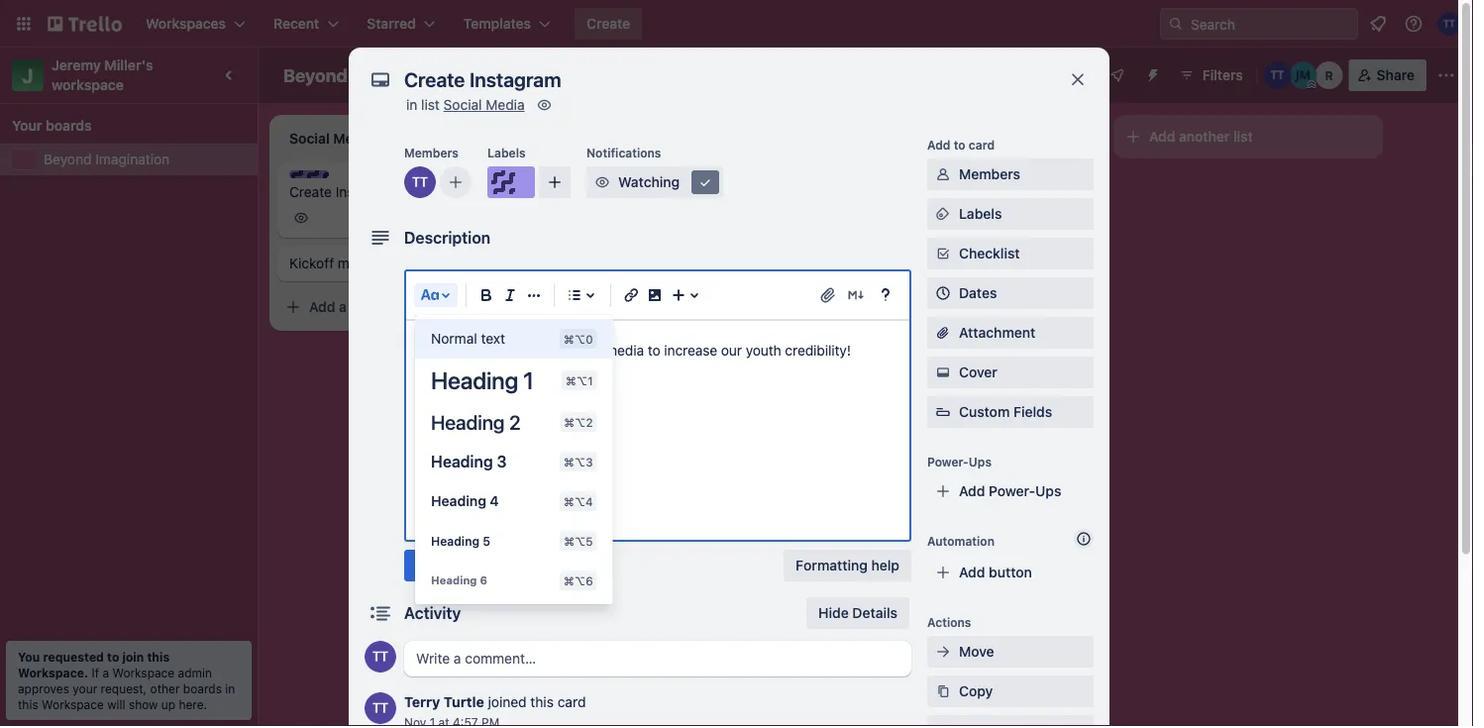 Task type: vqa. For each thing, say whether or not it's contained in the screenshot.
left Terry Turtle (terryturtle) icon
yes



Task type: describe. For each thing, give the bounding box(es) containing it.
0 vertical spatial list
[[421, 97, 440, 113]]

formatting
[[796, 557, 868, 574]]

custom fields button
[[928, 402, 1094, 422]]

card down 'meeting'
[[350, 299, 380, 315]]

board
[[571, 67, 610, 83]]

checklist
[[959, 245, 1020, 262]]

request,
[[101, 682, 147, 696]]

beyond inside text box
[[283, 64, 348, 86]]

custom
[[959, 404, 1010, 420]]

power ups image
[[1110, 67, 1126, 83]]

attach and insert link image
[[819, 285, 838, 305]]

0 horizontal spatial labels
[[488, 146, 526, 160]]

we
[[426, 342, 446, 359]]

you
[[18, 650, 40, 664]]

watching
[[618, 174, 680, 190]]

3
[[497, 452, 507, 471]]

1 vertical spatial beyond
[[44, 151, 92, 167]]

open information menu image
[[1404, 14, 1424, 34]]

add to card
[[928, 138, 995, 152]]

terry turtle joined this card
[[404, 694, 586, 711]]

help
[[872, 557, 900, 574]]

normal
[[431, 331, 477, 347]]

add button button
[[928, 557, 1094, 589]]

heading 3
[[431, 452, 507, 471]]

other
[[150, 682, 180, 696]]

your
[[12, 117, 42, 134]]

hide details
[[819, 605, 898, 621]]

if a workspace admin approves your request, other boards in this workspace will show up here.
[[18, 666, 235, 712]]

increase
[[664, 342, 718, 359]]

⌘⌥1
[[566, 374, 593, 388]]

actions
[[928, 615, 972, 629]]

primary element
[[0, 0, 1474, 48]]

members link
[[928, 159, 1094, 190]]

we must add another social media to increase our youth credibility!
[[426, 342, 851, 359]]

move link
[[928, 636, 1094, 668]]

workspace.
[[18, 666, 88, 680]]

2 horizontal spatial to
[[954, 138, 966, 152]]

r button
[[1316, 61, 1344, 89]]

a inside if a workspace admin approves your request, other boards in this workspace will show up here.
[[102, 666, 109, 680]]

add a card button for create from template… icon to the right
[[840, 172, 1062, 204]]

copy
[[959, 683, 993, 700]]

dates button
[[928, 278, 1094, 309]]

in inside if a workspace admin approves your request, other boards in this workspace will show up here.
[[225, 682, 235, 696]]

miller's
[[104, 57, 153, 73]]

social media link
[[444, 97, 525, 113]]

r
[[1326, 68, 1334, 82]]

normal text
[[431, 331, 505, 347]]

add
[[485, 342, 509, 359]]

Search field
[[1184, 9, 1358, 39]]

1 horizontal spatial color: purple, title: none image
[[488, 167, 535, 198]]

media
[[486, 97, 525, 113]]

color: bold red, title: "thoughts" element
[[571, 170, 645, 185]]

editor toolbar toolbar
[[414, 279, 902, 605]]

heading 1
[[431, 367, 534, 394]]

open help dialog image
[[874, 283, 898, 307]]

cover link
[[928, 357, 1094, 389]]

automation
[[928, 534, 995, 548]]

save button
[[404, 550, 460, 582]]

our
[[721, 342, 742, 359]]

this inside 'you requested to join this workspace.'
[[147, 650, 170, 664]]

2 horizontal spatial a
[[902, 180, 910, 196]]

2 horizontal spatial this
[[531, 694, 554, 711]]

turtle
[[444, 694, 484, 711]]

up
[[161, 698, 176, 712]]

jeremy miller's workspace
[[52, 57, 157, 93]]

image image
[[643, 283, 667, 307]]

card up members link
[[969, 138, 995, 152]]

admin
[[178, 666, 212, 680]]

dates
[[959, 285, 997, 301]]

social
[[566, 342, 602, 359]]

more formatting image
[[522, 283, 546, 307]]

workspace
[[52, 77, 124, 93]]

0 horizontal spatial members
[[404, 146, 459, 160]]

show menu image
[[1437, 65, 1457, 85]]

description
[[404, 228, 491, 247]]

if
[[92, 666, 99, 680]]

join
[[122, 650, 144, 664]]

your
[[73, 682, 97, 696]]

labels link
[[928, 198, 1094, 230]]

0 horizontal spatial boards
[[46, 117, 92, 134]]

heading 1 group
[[415, 319, 613, 601]]

sm image for checklist
[[934, 244, 953, 264]]

create for create instagram
[[289, 184, 332, 200]]

create for create
[[587, 15, 631, 32]]

add button
[[959, 564, 1033, 581]]

board link
[[538, 59, 622, 91]]

create instagram link
[[289, 182, 519, 202]]

thoughts
[[591, 171, 645, 185]]

6
[[480, 574, 488, 587]]

your boards with 1 items element
[[12, 114, 236, 138]]

1 vertical spatial workspace
[[42, 698, 104, 712]]

⌘⌥4
[[564, 495, 593, 508]]

show
[[129, 698, 158, 712]]

heading for heading 6
[[431, 574, 477, 587]]

kickoff
[[289, 255, 334, 272]]

workspace visible image
[[510, 67, 526, 83]]

text
[[481, 331, 505, 347]]

sm image inside watching "button"
[[696, 172, 716, 192]]

must
[[450, 342, 482, 359]]

italic ⌘i image
[[499, 283, 522, 307]]

add power-ups link
[[928, 476, 1094, 507]]

1 vertical spatial a
[[339, 299, 347, 315]]

add another list
[[1150, 128, 1253, 145]]

here.
[[179, 698, 207, 712]]

1 vertical spatial labels
[[959, 206, 1002, 222]]

2
[[509, 410, 521, 434]]

add a card button for create from template… icon to the bottom
[[278, 291, 500, 323]]

heading for heading 4
[[431, 493, 487, 509]]

1 vertical spatial power-
[[989, 483, 1036, 500]]

joined
[[488, 694, 527, 711]]

another inside button
[[1180, 128, 1230, 145]]

1 vertical spatial create from template… image
[[507, 299, 523, 315]]

⌘⌥3
[[564, 455, 593, 469]]

sm image for cover
[[934, 363, 953, 383]]

view markdown image
[[846, 285, 866, 305]]

heading 2
[[431, 410, 521, 434]]

filters
[[1203, 67, 1244, 83]]

create button
[[575, 8, 642, 40]]

heading for heading 5
[[431, 534, 480, 548]]

approves
[[18, 682, 69, 696]]

imagination inside text box
[[352, 64, 452, 86]]



Task type: locate. For each thing, give the bounding box(es) containing it.
members down add to card
[[959, 166, 1021, 182]]

sm image inside copy link
[[934, 682, 953, 702]]

2 heading from the top
[[431, 410, 505, 434]]

0 horizontal spatial list
[[421, 97, 440, 113]]

text styles image
[[418, 283, 442, 307]]

formatting help
[[796, 557, 900, 574]]

labels
[[488, 146, 526, 160], [959, 206, 1002, 222]]

1 vertical spatial beyond imagination
[[44, 151, 170, 167]]

sm image inside watching "button"
[[593, 172, 612, 192]]

0 horizontal spatial color: purple, title: none image
[[289, 170, 329, 178]]

heading up heading 3
[[431, 410, 505, 434]]

create from template… image right bold ⌘b icon
[[507, 299, 523, 315]]

workspace down join
[[112, 666, 175, 680]]

heading for heading 2
[[431, 410, 505, 434]]

your boards
[[12, 117, 92, 134]]

0 horizontal spatial this
[[18, 698, 38, 712]]

another down filters button
[[1180, 128, 1230, 145]]

1 vertical spatial add a card button
[[278, 291, 500, 323]]

heading for heading 3
[[431, 452, 493, 471]]

custom fields
[[959, 404, 1053, 420]]

heading 6
[[431, 574, 488, 587]]

link image
[[619, 283, 643, 307]]

add a card
[[872, 180, 943, 196], [309, 299, 380, 315]]

in list social media
[[406, 97, 525, 113]]

workspace down your
[[42, 698, 104, 712]]

add a card down add to card
[[872, 180, 943, 196]]

copy link
[[928, 676, 1094, 708]]

color: purple, title: none image
[[488, 167, 535, 198], [289, 170, 329, 178]]

0 vertical spatial power-
[[928, 455, 969, 469]]

3 heading from the top
[[431, 452, 493, 471]]

1 horizontal spatial power-
[[989, 483, 1036, 500]]

⌘⌥2
[[564, 415, 593, 429]]

share button
[[1350, 59, 1427, 91]]

sm image for watching
[[593, 172, 612, 192]]

0 vertical spatial a
[[902, 180, 910, 196]]

2 vertical spatial to
[[107, 650, 119, 664]]

hide details link
[[807, 598, 910, 629]]

heading left 5
[[431, 534, 480, 548]]

add a card button down kickoff meeting "link" at the top
[[278, 291, 500, 323]]

j
[[22, 63, 33, 87]]

lists image
[[563, 283, 587, 307]]

add a card button down add to card
[[840, 172, 1062, 204]]

jeremy miller (jeremymiller198) image
[[1290, 61, 1318, 89]]

1 horizontal spatial beyond imagination
[[283, 64, 452, 86]]

color: purple, title: none image right add members to card image
[[488, 167, 535, 198]]

heading down must
[[431, 367, 518, 394]]

will
[[107, 698, 125, 712]]

sm image left cover
[[934, 363, 953, 383]]

ups down fields
[[1036, 483, 1062, 500]]

card down add to card
[[913, 180, 943, 196]]

1 vertical spatial list
[[1234, 128, 1253, 145]]

add a card button
[[840, 172, 1062, 204], [278, 291, 500, 323]]

list down filters
[[1234, 128, 1253, 145]]

1 horizontal spatial add a card
[[872, 180, 943, 196]]

0 horizontal spatial imagination
[[95, 151, 170, 167]]

create
[[587, 15, 631, 32], [289, 184, 332, 200]]

add inside button
[[959, 564, 986, 581]]

list left social
[[421, 97, 440, 113]]

1 heading from the top
[[431, 367, 518, 394]]

6 heading from the top
[[431, 574, 477, 587]]

0 vertical spatial add a card button
[[840, 172, 1062, 204]]

0 vertical spatial another
[[1180, 128, 1230, 145]]

0 vertical spatial members
[[404, 146, 459, 160]]

formatting help link
[[784, 550, 912, 582]]

1 vertical spatial create
[[289, 184, 332, 200]]

beyond imagination link
[[44, 150, 246, 169]]

boards right your
[[46, 117, 92, 134]]

members up add members to card image
[[404, 146, 459, 160]]

0 vertical spatial create from template… image
[[1070, 180, 1086, 196]]

cover
[[959, 364, 998, 381]]

to right media
[[648, 342, 661, 359]]

None text field
[[394, 61, 1049, 97]]

1 horizontal spatial labels
[[959, 206, 1002, 222]]

0 horizontal spatial create
[[289, 184, 332, 200]]

1 horizontal spatial in
[[406, 97, 418, 113]]

this
[[147, 650, 170, 664], [531, 694, 554, 711], [18, 698, 38, 712]]

in right other
[[225, 682, 235, 696]]

terry turtle (terryturtle) image
[[1438, 12, 1462, 36], [1264, 61, 1292, 89], [404, 167, 436, 198], [500, 206, 523, 230], [365, 641, 396, 673], [365, 693, 396, 724]]

beyond imagination
[[283, 64, 452, 86], [44, 151, 170, 167]]

0 notifications image
[[1367, 12, 1391, 36]]

heading down save
[[431, 574, 477, 587]]

1 horizontal spatial beyond
[[283, 64, 348, 86]]

activity
[[404, 604, 461, 623]]

0 vertical spatial imagination
[[352, 64, 452, 86]]

this inside if a workspace admin approves your request, other boards in this workspace will show up here.
[[18, 698, 38, 712]]

color: purple, title: none image up create instagram
[[289, 170, 329, 178]]

heading left 4
[[431, 493, 487, 509]]

to inside 'you requested to join this workspace.'
[[107, 650, 119, 664]]

4
[[490, 493, 499, 509]]

list inside button
[[1234, 128, 1253, 145]]

sm image inside labels link
[[934, 204, 953, 224]]

1 vertical spatial boards
[[183, 682, 222, 696]]

attachment
[[959, 325, 1036, 341]]

boards inside if a workspace admin approves your request, other boards in this workspace will show up here.
[[183, 682, 222, 696]]

0 horizontal spatial workspace
[[42, 698, 104, 712]]

labels down media
[[488, 146, 526, 160]]

in left social
[[406, 97, 418, 113]]

sm image inside members link
[[934, 165, 953, 184]]

sm image down actions
[[934, 642, 953, 662]]

this right joined
[[531, 694, 554, 711]]

to
[[954, 138, 966, 152], [648, 342, 661, 359], [107, 650, 119, 664]]

meeting
[[338, 255, 390, 272]]

automation image
[[1138, 59, 1165, 87]]

add inside button
[[1150, 128, 1176, 145]]

sm image for labels
[[934, 204, 953, 224]]

to inside "main content area, start typing to enter text." "text field"
[[648, 342, 661, 359]]

power- down 'custom'
[[928, 455, 969, 469]]

sm image for move
[[934, 642, 953, 662]]

0 horizontal spatial another
[[513, 342, 562, 359]]

create inside "link"
[[289, 184, 332, 200]]

0 vertical spatial in
[[406, 97, 418, 113]]

0 horizontal spatial add a card
[[309, 299, 380, 315]]

labels up checklist on the top right
[[959, 206, 1002, 222]]

power-
[[928, 455, 969, 469], [989, 483, 1036, 500]]

cancel
[[478, 557, 523, 574]]

0 horizontal spatial beyond
[[44, 151, 92, 167]]

0 vertical spatial beyond
[[283, 64, 348, 86]]

1 horizontal spatial ups
[[1036, 483, 1062, 500]]

social
[[444, 97, 482, 113]]

1 horizontal spatial imagination
[[352, 64, 452, 86]]

0 horizontal spatial ups
[[969, 455, 992, 469]]

0 vertical spatial labels
[[488, 146, 526, 160]]

⌘⌥5
[[564, 534, 593, 548]]

thinking link
[[571, 182, 801, 202]]

1 horizontal spatial boards
[[183, 682, 222, 696]]

watching button
[[587, 167, 724, 198]]

1 horizontal spatial add a card button
[[840, 172, 1062, 204]]

move
[[959, 644, 995, 660]]

Board name text field
[[274, 59, 462, 91]]

Write a comment text field
[[404, 641, 912, 677]]

0 horizontal spatial to
[[107, 650, 119, 664]]

1 vertical spatial to
[[648, 342, 661, 359]]

to left join
[[107, 650, 119, 664]]

sm image left the "copy"
[[934, 682, 953, 702]]

0 horizontal spatial a
[[102, 666, 109, 680]]

0 vertical spatial boards
[[46, 117, 92, 134]]

4 heading from the top
[[431, 493, 487, 509]]

0 vertical spatial to
[[954, 138, 966, 152]]

sm image
[[593, 172, 612, 192], [934, 363, 953, 383], [934, 642, 953, 662], [934, 682, 953, 702], [934, 722, 953, 726]]

create left instagram
[[289, 184, 332, 200]]

power- down power-ups
[[989, 483, 1036, 500]]

1 vertical spatial add a card
[[309, 299, 380, 315]]

save
[[416, 557, 448, 574]]

0 horizontal spatial beyond imagination
[[44, 151, 170, 167]]

star or unstar board image
[[474, 67, 490, 83]]

⌘⌥6
[[564, 574, 593, 588]]

cancel button
[[466, 550, 534, 582]]

back to home image
[[48, 8, 122, 40]]

another up 1
[[513, 342, 562, 359]]

imagination
[[352, 64, 452, 86], [95, 151, 170, 167]]

you requested to join this workspace.
[[18, 650, 170, 680]]

imagination down the your boards with 1 items element
[[95, 151, 170, 167]]

1 horizontal spatial to
[[648, 342, 661, 359]]

create up board
[[587, 15, 631, 32]]

another
[[1180, 128, 1230, 145], [513, 342, 562, 359]]

requested
[[43, 650, 104, 664]]

another inside "main content area, start typing to enter text." "text field"
[[513, 342, 562, 359]]

1 horizontal spatial create
[[587, 15, 631, 32]]

add a card down kickoff meeting
[[309, 299, 380, 315]]

heading
[[431, 367, 518, 394], [431, 410, 505, 434], [431, 452, 493, 471], [431, 493, 487, 509], [431, 534, 480, 548], [431, 574, 477, 587]]

thinking
[[571, 184, 626, 200]]

add power-ups
[[959, 483, 1062, 500]]

fields
[[1014, 404, 1053, 420]]

terry
[[404, 694, 440, 711]]

ups up add power-ups
[[969, 455, 992, 469]]

sm image for copy
[[934, 682, 953, 702]]

⌘⌥0
[[564, 332, 593, 346]]

1 vertical spatial ups
[[1036, 483, 1062, 500]]

1 horizontal spatial a
[[339, 299, 347, 315]]

rubyanndersson (rubyanndersson) image
[[1316, 61, 1344, 89]]

1 vertical spatial in
[[225, 682, 235, 696]]

0 vertical spatial add a card
[[872, 180, 943, 196]]

1 vertical spatial members
[[959, 166, 1021, 182]]

1 horizontal spatial this
[[147, 650, 170, 664]]

sm image inside cover link
[[934, 363, 953, 383]]

kickoff meeting
[[289, 255, 390, 272]]

1 vertical spatial imagination
[[95, 151, 170, 167]]

0 vertical spatial beyond imagination
[[283, 64, 452, 86]]

0 vertical spatial workspace
[[112, 666, 175, 680]]

5
[[483, 534, 491, 548]]

beyond imagination inside text box
[[283, 64, 452, 86]]

create from template… image
[[1070, 180, 1086, 196], [507, 299, 523, 315]]

0 vertical spatial ups
[[969, 455, 992, 469]]

0 horizontal spatial add a card button
[[278, 291, 500, 323]]

boards down admin
[[183, 682, 222, 696]]

0 horizontal spatial create from template… image
[[507, 299, 523, 315]]

imagination up social
[[352, 64, 452, 86]]

this right join
[[147, 650, 170, 664]]

details
[[853, 605, 898, 621]]

filters button
[[1173, 59, 1249, 91]]

heading up heading 4
[[431, 452, 493, 471]]

create from template… image up labels link
[[1070, 180, 1086, 196]]

1 horizontal spatial workspace
[[112, 666, 175, 680]]

sm image inside move link
[[934, 642, 953, 662]]

in
[[406, 97, 418, 113], [225, 682, 235, 696]]

this down approves
[[18, 698, 38, 712]]

5 heading from the top
[[431, 534, 480, 548]]

sm image inside checklist link
[[934, 244, 953, 264]]

members
[[404, 146, 459, 160], [959, 166, 1021, 182]]

customize views image
[[632, 65, 652, 85]]

1
[[523, 367, 534, 394]]

thoughts thinking
[[571, 171, 645, 200]]

0 horizontal spatial in
[[225, 682, 235, 696]]

sm image
[[535, 95, 555, 115], [934, 165, 953, 184], [696, 172, 716, 192], [934, 204, 953, 224], [934, 244, 953, 264]]

credibility!
[[785, 342, 851, 359]]

heading 4
[[431, 493, 499, 509]]

Main content area, start typing to enter text. text field
[[426, 339, 890, 363]]

heading for heading 1
[[431, 367, 518, 394]]

to up members link
[[954, 138, 966, 152]]

1 vertical spatial another
[[513, 342, 562, 359]]

1 horizontal spatial another
[[1180, 128, 1230, 145]]

create inside button
[[587, 15, 631, 32]]

bold ⌘b image
[[475, 283, 499, 307]]

card
[[969, 138, 995, 152], [913, 180, 943, 196], [350, 299, 380, 315], [558, 694, 586, 711]]

youth
[[746, 342, 782, 359]]

search image
[[1169, 16, 1184, 32]]

sm image down the notifications
[[593, 172, 612, 192]]

card right joined
[[558, 694, 586, 711]]

sm image down copy link
[[934, 722, 953, 726]]

1 horizontal spatial list
[[1234, 128, 1253, 145]]

add another list button
[[1114, 115, 1384, 159]]

1 horizontal spatial create from template… image
[[1070, 180, 1086, 196]]

add members to card image
[[448, 172, 464, 192]]

0 horizontal spatial power-
[[928, 455, 969, 469]]

attachment button
[[928, 317, 1094, 349]]

0 vertical spatial create
[[587, 15, 631, 32]]

jeremy
[[52, 57, 101, 73]]

2 vertical spatial a
[[102, 666, 109, 680]]

sm image for members
[[934, 165, 953, 184]]

1 horizontal spatial members
[[959, 166, 1021, 182]]



